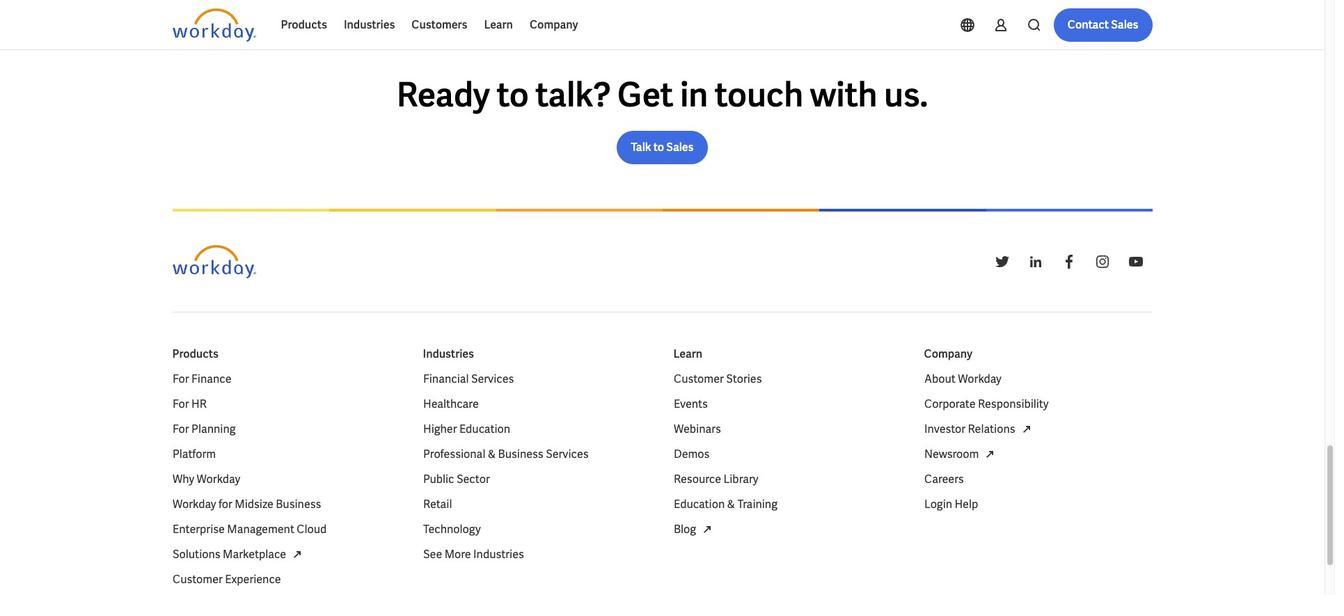 Task type: vqa. For each thing, say whether or not it's contained in the screenshot.
Marketplace
yes



Task type: locate. For each thing, give the bounding box(es) containing it.
blog link
[[673, 521, 715, 538]]

1 vertical spatial education
[[673, 497, 724, 512]]

for planning
[[172, 422, 235, 436]]

learn left company dropdown button
[[484, 17, 513, 32]]

1 vertical spatial for
[[172, 397, 189, 411]]

to
[[497, 73, 529, 116], [653, 140, 664, 155]]

list
[[172, 371, 401, 595], [423, 371, 651, 563], [673, 371, 902, 538], [924, 371, 1152, 513]]

0 vertical spatial workday
[[958, 372, 1001, 386]]

1 vertical spatial to
[[653, 140, 664, 155]]

to for ready
[[497, 73, 529, 116]]

talk
[[631, 140, 651, 155]]

solutions marketplace
[[172, 547, 286, 562]]

opens in a new tab image for newsroom
[[981, 446, 998, 463]]

3 for from the top
[[172, 422, 189, 436]]

for finance link
[[172, 371, 231, 388]]

list containing customer stories
[[673, 371, 902, 538]]

for left hr
[[172, 397, 189, 411]]

0 vertical spatial learn
[[484, 17, 513, 32]]

company button
[[521, 8, 586, 42]]

0 horizontal spatial company
[[530, 17, 578, 32]]

1 go to the homepage image from the top
[[172, 8, 256, 42]]

0 vertical spatial &
[[487, 447, 495, 462]]

to left talk?
[[497, 73, 529, 116]]

1 vertical spatial sales
[[666, 140, 694, 155]]

to inside 'link'
[[653, 140, 664, 155]]

1 vertical spatial learn
[[673, 347, 702, 361]]

customer experience
[[172, 572, 281, 587]]

higher education link
[[423, 421, 510, 438]]

learn
[[484, 17, 513, 32], [673, 347, 702, 361]]

1 horizontal spatial &
[[727, 497, 735, 512]]

about workday
[[924, 372, 1001, 386]]

for down for hr link
[[172, 422, 189, 436]]

for
[[172, 372, 189, 386], [172, 397, 189, 411], [172, 422, 189, 436]]

company inside dropdown button
[[530, 17, 578, 32]]

contact sales link
[[1054, 8, 1152, 42]]

1 vertical spatial customer
[[172, 572, 222, 587]]

industries right more
[[473, 547, 524, 562]]

2 go to the homepage image from the top
[[172, 245, 256, 278]]

see
[[423, 547, 442, 562]]

responsibility
[[978, 397, 1048, 411]]

0 vertical spatial company
[[530, 17, 578, 32]]

training
[[737, 497, 777, 512]]

business
[[498, 447, 543, 462], [276, 497, 321, 512]]

opens in a new tab image right the blog
[[699, 521, 715, 538]]

sales
[[1111, 17, 1138, 32], [666, 140, 694, 155]]

1 vertical spatial company
[[924, 347, 972, 361]]

products button
[[273, 8, 335, 42]]

management
[[227, 522, 294, 537]]

midsize
[[234, 497, 273, 512]]

list for company
[[924, 371, 1152, 513]]

1 vertical spatial services
[[545, 447, 588, 462]]

industries
[[344, 17, 395, 32], [423, 347, 474, 361], [473, 547, 524, 562]]

industries up financial
[[423, 347, 474, 361]]

learn button
[[476, 8, 521, 42]]

1 vertical spatial workday
[[196, 472, 240, 487]]

education up professional & business services
[[459, 422, 510, 436]]

products left industries dropdown button
[[281, 17, 327, 32]]

for finance
[[172, 372, 231, 386]]

1 for from the top
[[172, 372, 189, 386]]

& for education
[[727, 497, 735, 512]]

1 horizontal spatial customer
[[673, 372, 723, 386]]

products up for finance
[[172, 347, 218, 361]]

enterprise management cloud
[[172, 522, 326, 537]]

0 horizontal spatial education
[[459, 422, 510, 436]]

investor
[[924, 422, 965, 436]]

sales right talk
[[666, 140, 694, 155]]

customer up events
[[673, 372, 723, 386]]

1 horizontal spatial services
[[545, 447, 588, 462]]

2 vertical spatial industries
[[473, 547, 524, 562]]

list containing financial services
[[423, 371, 651, 563]]

for hr link
[[172, 396, 206, 413]]

enterprise management cloud link
[[172, 521, 326, 538]]

& up sector
[[487, 447, 495, 462]]

why
[[172, 472, 194, 487]]

& left training
[[727, 497, 735, 512]]

talk to sales
[[631, 140, 694, 155]]

1 vertical spatial go to the homepage image
[[172, 245, 256, 278]]

webinars
[[673, 422, 721, 436]]

business down higher education link
[[498, 447, 543, 462]]

1 vertical spatial &
[[727, 497, 735, 512]]

0 vertical spatial for
[[172, 372, 189, 386]]

list for learn
[[673, 371, 902, 538]]

education down resource
[[673, 497, 724, 512]]

customer
[[673, 372, 723, 386], [172, 572, 222, 587]]

0 horizontal spatial sales
[[666, 140, 694, 155]]

opens in a new tab image down responsibility
[[1018, 421, 1034, 438]]

workday up for
[[196, 472, 240, 487]]

1 horizontal spatial products
[[281, 17, 327, 32]]

0 horizontal spatial products
[[172, 347, 218, 361]]

0 horizontal spatial &
[[487, 447, 495, 462]]

0 vertical spatial business
[[498, 447, 543, 462]]

1 horizontal spatial education
[[673, 497, 724, 512]]

demos link
[[673, 446, 709, 463]]

4 list from the left
[[924, 371, 1152, 513]]

0 vertical spatial go to the homepage image
[[172, 8, 256, 42]]

with
[[810, 73, 877, 116]]

opens in a new tab image down "cloud"
[[289, 546, 305, 563]]

1 list from the left
[[172, 371, 401, 595]]

about workday link
[[924, 371, 1001, 388]]

&
[[487, 447, 495, 462], [727, 497, 735, 512]]

business up "cloud"
[[276, 497, 321, 512]]

for for for planning
[[172, 422, 189, 436]]

investor relations link
[[924, 421, 1034, 438]]

1 horizontal spatial business
[[498, 447, 543, 462]]

go to the homepage image for industries
[[172, 245, 256, 278]]

platform
[[172, 447, 215, 462]]

0 vertical spatial customer
[[673, 372, 723, 386]]

services
[[471, 372, 514, 386], [545, 447, 588, 462]]

0 vertical spatial sales
[[1111, 17, 1138, 32]]

1 horizontal spatial to
[[653, 140, 664, 155]]

workday for why workday
[[196, 472, 240, 487]]

company
[[530, 17, 578, 32], [924, 347, 972, 361]]

opens in a new tab image
[[1018, 421, 1034, 438], [981, 446, 998, 463], [699, 521, 715, 538], [289, 546, 305, 563]]

list containing for finance
[[172, 371, 401, 595]]

2 list from the left
[[423, 371, 651, 563]]

opens in a new tab image for solutions marketplace
[[289, 546, 305, 563]]

& inside 'link'
[[727, 497, 735, 512]]

3 list from the left
[[673, 371, 902, 538]]

sales inside contact sales link
[[1111, 17, 1138, 32]]

education inside education & training 'link'
[[673, 497, 724, 512]]

ready
[[397, 73, 490, 116]]

resource library
[[673, 472, 758, 487]]

resource library link
[[673, 471, 758, 488]]

1 horizontal spatial sales
[[1111, 17, 1138, 32]]

1 vertical spatial business
[[276, 497, 321, 512]]

company up the about
[[924, 347, 972, 361]]

workday
[[958, 372, 1001, 386], [196, 472, 240, 487], [172, 497, 216, 512]]

0 vertical spatial products
[[281, 17, 327, 32]]

products
[[281, 17, 327, 32], [172, 347, 218, 361]]

0 horizontal spatial learn
[[484, 17, 513, 32]]

2 vertical spatial workday
[[172, 497, 216, 512]]

public sector link
[[423, 471, 490, 488]]

0 horizontal spatial to
[[497, 73, 529, 116]]

workday up "enterprise"
[[172, 497, 216, 512]]

login help link
[[924, 496, 978, 513]]

sector
[[456, 472, 490, 487]]

0 vertical spatial to
[[497, 73, 529, 116]]

hr
[[191, 397, 206, 411]]

2 vertical spatial for
[[172, 422, 189, 436]]

workday inside about workday link
[[958, 372, 1001, 386]]

1 horizontal spatial learn
[[673, 347, 702, 361]]

professional & business services link
[[423, 446, 588, 463]]

go to facebook image
[[1060, 253, 1077, 270]]

login
[[924, 497, 952, 512]]

public
[[423, 472, 454, 487]]

0 vertical spatial services
[[471, 372, 514, 386]]

0 vertical spatial education
[[459, 422, 510, 436]]

education
[[459, 422, 510, 436], [673, 497, 724, 512]]

in
[[680, 73, 708, 116]]

customer experience link
[[172, 571, 281, 588]]

0 horizontal spatial customer
[[172, 572, 222, 587]]

technology
[[423, 522, 480, 537]]

learn up customer stories
[[673, 347, 702, 361]]

0 horizontal spatial services
[[471, 372, 514, 386]]

marketplace
[[222, 547, 286, 562]]

industries right products dropdown button
[[344, 17, 395, 32]]

workday inside 'why workday' link
[[196, 472, 240, 487]]

2 for from the top
[[172, 397, 189, 411]]

list containing about workday
[[924, 371, 1152, 513]]

opens in a new tab image down relations
[[981, 446, 998, 463]]

financial
[[423, 372, 468, 386]]

to right talk
[[653, 140, 664, 155]]

industries inside dropdown button
[[344, 17, 395, 32]]

customer down solutions
[[172, 572, 222, 587]]

why workday link
[[172, 471, 240, 488]]

for up for hr
[[172, 372, 189, 386]]

careers link
[[924, 471, 964, 488]]

1 vertical spatial products
[[172, 347, 218, 361]]

company right learn 'dropdown button'
[[530, 17, 578, 32]]

sales right "contact"
[[1111, 17, 1138, 32]]

workday for midsize business link
[[172, 496, 321, 513]]

list for products
[[172, 371, 401, 595]]

go to the homepage image
[[172, 8, 256, 42], [172, 245, 256, 278]]

0 vertical spatial industries
[[344, 17, 395, 32]]

workday inside workday for midsize business link
[[172, 497, 216, 512]]

for
[[218, 497, 232, 512]]

workday up the corporate responsibility
[[958, 372, 1001, 386]]



Task type: describe. For each thing, give the bounding box(es) containing it.
to for talk
[[653, 140, 664, 155]]

professional & business services
[[423, 447, 588, 462]]

industries inside list
[[473, 547, 524, 562]]

solutions marketplace link
[[172, 546, 305, 563]]

healthcare link
[[423, 396, 478, 413]]

platform link
[[172, 446, 215, 463]]

workday for midsize business
[[172, 497, 321, 512]]

us.
[[884, 73, 928, 116]]

see more industries
[[423, 547, 524, 562]]

more
[[444, 547, 471, 562]]

planning
[[191, 422, 235, 436]]

investor relations
[[924, 422, 1015, 436]]

1 vertical spatial industries
[[423, 347, 474, 361]]

learn inside 'dropdown button'
[[484, 17, 513, 32]]

careers
[[924, 472, 964, 487]]

technology link
[[423, 521, 480, 538]]

customers button
[[403, 8, 476, 42]]

for for for hr
[[172, 397, 189, 411]]

education & training link
[[673, 496, 777, 513]]

webinars link
[[673, 421, 721, 438]]

experience
[[225, 572, 281, 587]]

newsroom link
[[924, 446, 998, 463]]

higher education
[[423, 422, 510, 436]]

contact sales
[[1068, 17, 1138, 32]]

customer stories
[[673, 372, 762, 386]]

inspring results, industrywide element
[[0, 0, 1325, 31]]

education & training
[[673, 497, 777, 512]]

corporate responsibility
[[924, 397, 1048, 411]]

& for professional
[[487, 447, 495, 462]]

get
[[617, 73, 673, 116]]

customers
[[412, 17, 467, 32]]

go to linkedin image
[[1027, 253, 1044, 270]]

go to instagram image
[[1094, 253, 1111, 270]]

finance
[[191, 372, 231, 386]]

products inside dropdown button
[[281, 17, 327, 32]]

enterprise
[[172, 522, 224, 537]]

customer for customer stories
[[673, 372, 723, 386]]

see more industries link
[[423, 546, 524, 563]]

corporate responsibility link
[[924, 396, 1048, 413]]

for planning link
[[172, 421, 235, 438]]

higher
[[423, 422, 457, 436]]

go to youtube image
[[1127, 253, 1144, 270]]

blog
[[673, 522, 696, 537]]

about
[[924, 372, 955, 386]]

solutions
[[172, 547, 220, 562]]

retail link
[[423, 496, 452, 513]]

industries button
[[335, 8, 403, 42]]

workday for about workday
[[958, 372, 1001, 386]]

talk to sales link
[[617, 131, 708, 164]]

public sector
[[423, 472, 490, 487]]

list for industries
[[423, 371, 651, 563]]

sales inside the talk to sales 'link'
[[666, 140, 694, 155]]

financial services
[[423, 372, 514, 386]]

opens in a new tab image for investor relations
[[1018, 421, 1034, 438]]

touch
[[715, 73, 804, 116]]

opens in a new tab image for blog
[[699, 521, 715, 538]]

financial services link
[[423, 371, 514, 388]]

customer stories link
[[673, 371, 762, 388]]

library
[[723, 472, 758, 487]]

contact
[[1068, 17, 1109, 32]]

help
[[954, 497, 978, 512]]

relations
[[968, 422, 1015, 436]]

education inside higher education link
[[459, 422, 510, 436]]

healthcare
[[423, 397, 478, 411]]

retail
[[423, 497, 452, 512]]

professional
[[423, 447, 485, 462]]

0 horizontal spatial business
[[276, 497, 321, 512]]

stories
[[726, 372, 762, 386]]

for hr
[[172, 397, 206, 411]]

go to the homepage image for ready to talk? get in touch with us.
[[172, 8, 256, 42]]

corporate
[[924, 397, 975, 411]]

newsroom
[[924, 447, 979, 462]]

talk?
[[535, 73, 611, 116]]

customer for customer experience
[[172, 572, 222, 587]]

demos
[[673, 447, 709, 462]]

for for for finance
[[172, 372, 189, 386]]

cloud
[[296, 522, 326, 537]]

1 horizontal spatial company
[[924, 347, 972, 361]]

login help
[[924, 497, 978, 512]]

events link
[[673, 396, 708, 413]]

resource
[[673, 472, 721, 487]]

why workday
[[172, 472, 240, 487]]

go to twitter image
[[994, 253, 1010, 270]]



